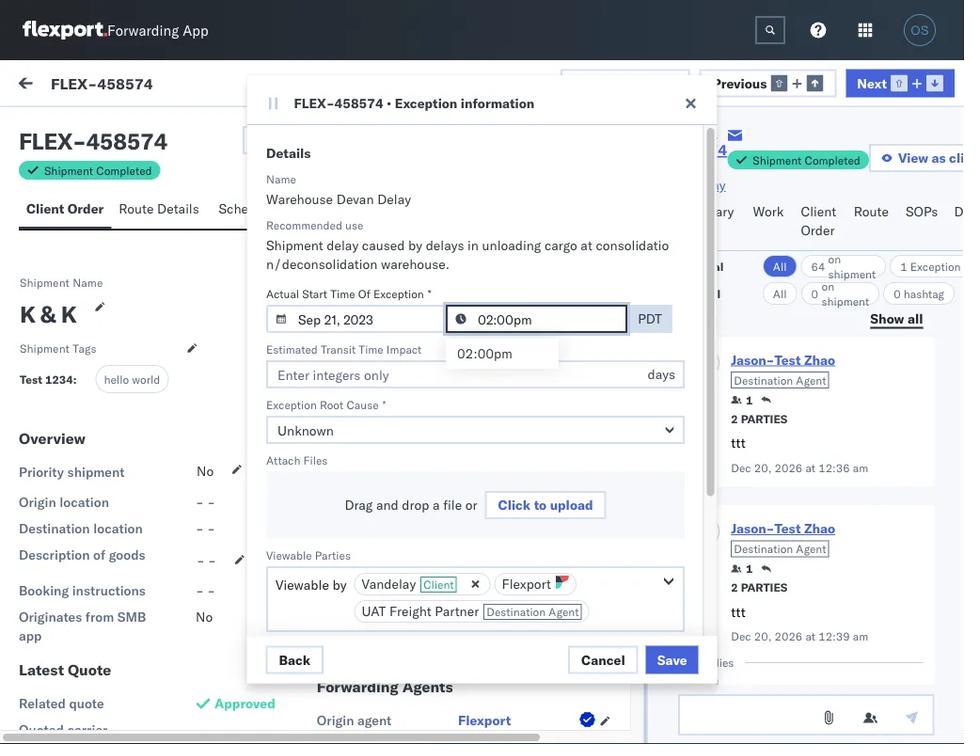 Task type: vqa. For each thing, say whether or not it's contained in the screenshot.
am for ttt Dec 20, 2026 at 12:36 am
yes



Task type: describe. For each thing, give the bounding box(es) containing it.
agent for ttt dec 20, 2026 at 12:36 am
[[796, 373, 826, 387]]

0 horizontal spatial client order
[[26, 201, 104, 217]]

ready
[[357, 464, 391, 481]]

drop
[[402, 497, 429, 514]]

sops button
[[899, 195, 947, 250]]

devan
[[336, 191, 374, 208]]

k & k
[[20, 300, 77, 329]]

1234
[[45, 373, 73, 387]]

0 horizontal spatial parties
[[315, 548, 351, 562]]

2 dec 17, 2026, 6:47 pm pst from the top
[[329, 558, 499, 574]]

exception left root
[[266, 398, 317, 412]]

parties for ttt dec 20, 2026 at 12:39 am
[[741, 581, 788, 595]]

0 horizontal spatial order
[[68, 201, 104, 217]]

2 vertical spatial no
[[196, 609, 213, 626]]

client inside vandelay client
[[423, 578, 454, 592]]

llc
[[544, 731, 567, 745]]

12:36 inside ttt dec 20, 2026 at 12:36 am
[[819, 461, 850, 475]]

delays
[[426, 237, 464, 254]]

upload document button
[[243, 126, 475, 154]]

2 k from the left
[[61, 300, 77, 329]]

am for ttt dec 20, 2026 at 12:39 am
[[853, 630, 869, 644]]

12:39
[[819, 630, 850, 644]]

(0) for external (0)
[[83, 120, 108, 136]]

shipment tags
[[20, 341, 97, 355]]

5 jason-test zhao from the top
[[91, 543, 191, 559]]

recommended use shipment delay caused by delays in unloading cargo at consolidatio n/deconsolidation warehouse.
[[266, 218, 669, 273]]

related for related quote
[[19, 696, 66, 712]]

external for external (0)
[[30, 120, 80, 136]]

cancel
[[582, 652, 626, 668]]

external (0)
[[30, 120, 108, 136]]

1 jason-test zhao from the top
[[91, 204, 191, 220]]

1 dec 17, 2026, 6:47 pm pst from the top
[[329, 473, 499, 490]]

click
[[498, 497, 531, 514]]

flex-458574
[[51, 74, 153, 92]]

at for ttt dec 20, 2026 at 12:36 am
[[806, 461, 816, 475]]

to
[[534, 497, 547, 514]]

all button for 64
[[763, 255, 798, 278]]

shipper
[[317, 645, 365, 661]]

as
[[932, 150, 947, 166]]

warehouse.
[[381, 256, 450, 273]]

shipment up test 1234 :
[[20, 341, 70, 355]]

destination location
[[19, 521, 143, 537]]

flexport international llc link
[[458, 712, 600, 745]]

smb
[[118, 609, 146, 626]]

vandelay link
[[672, 176, 726, 195]]

cargo
[[317, 464, 353, 481]]

view
[[899, 150, 929, 166]]

name warehouse devan delay
[[266, 172, 411, 208]]

cargo
[[545, 237, 577, 254]]

parties for ttt dec 20, 2026 at 12:36 am
[[741, 412, 788, 426]]

on for 64
[[829, 252, 842, 266]]

•
[[387, 95, 392, 112]]

2 parties button for ttt dec 20, 2026 at 12:39 am
[[731, 579, 788, 595]]

2026, up caused
[[380, 219, 417, 235]]

previous
[[713, 75, 768, 91]]

1 exception
[[901, 259, 962, 273]]

previous button
[[700, 69, 837, 97]]

pst down uat freight partner destination agent
[[467, 643, 490, 659]]

1 button for ttt dec 20, 2026 at 12:36 am
[[731, 393, 753, 408]]

delay
[[377, 191, 411, 208]]

dec 20, 2026, 12:35 am pst
[[329, 304, 508, 320]]

1 horizontal spatial parties
[[453, 531, 504, 550]]

0 vertical spatial *
[[428, 287, 431, 301]]

1 k from the left
[[20, 300, 35, 329]]

viewable by
[[275, 577, 346, 594]]

in
[[468, 237, 479, 254]]

information
[[461, 95, 535, 112]]

--
[[495, 493, 511, 510]]

1 horizontal spatial shipment completed
[[753, 153, 861, 167]]

pst up "unloading"
[[484, 219, 508, 235]]

route button
[[847, 195, 899, 250]]

viewable for viewable by
[[275, 577, 329, 594]]

estimated transit time impact
[[266, 342, 422, 356]]

Unknown text field
[[266, 416, 685, 444]]

1 for ttt dec 20, 2026 at 12:36 am
[[746, 393, 753, 407]]

pst up the 02:00pm
[[484, 304, 508, 320]]

0 horizontal spatial client
[[26, 201, 64, 217]]

2026, left "6:38" at the left bottom
[[372, 727, 409, 744]]

destination inside uat freight partner destination agent
[[486, 605, 546, 619]]

2026, up vandelay client
[[380, 558, 417, 574]]

my work
[[19, 72, 102, 98]]

actual start time of exception *
[[266, 287, 431, 301]]

related quote
[[19, 696, 104, 712]]

nominated
[[370, 531, 449, 550]]

pst up --
[[475, 473, 499, 490]]

exception right •
[[395, 95, 458, 112]]

pm right 6:39
[[444, 643, 464, 659]]

1 horizontal spatial client order
[[802, 203, 837, 239]]

originates from smb app
[[19, 609, 146, 644]]

0 vertical spatial 1
[[901, 259, 908, 273]]

show all button
[[859, 305, 935, 333]]

location for destination location
[[93, 521, 143, 537]]

1 17, from the top
[[356, 473, 377, 490]]

no filters applied
[[240, 77, 343, 94]]

dec 8, 2026, 6:39 pm pst
[[329, 643, 490, 659]]

by inside recommended use shipment delay caused by delays in unloading cargo at consolidatio n/deconsolidation warehouse.
[[408, 237, 422, 254]]

shipment for 0 on shipment
[[822, 294, 870, 308]]

attach
[[266, 453, 300, 467]]

delivery
[[359, 494, 407, 511]]

shipment up 'work'
[[753, 153, 802, 167]]

&
[[41, 300, 56, 329]]

recommended
[[266, 218, 342, 232]]

a
[[433, 497, 440, 514]]

summary button
[[671, 195, 746, 250]]

shipment name
[[20, 275, 103, 289]]

2 vertical spatial message
[[58, 163, 104, 177]]

carrier
[[67, 722, 108, 739]]

replies
[[700, 656, 734, 670]]

:
[[73, 373, 77, 387]]

shipment for 64 on shipment
[[829, 267, 877, 281]]

location for origin location
[[60, 494, 109, 511]]

8, for dec 8, 2026, 6:39 pm pst
[[356, 643, 368, 659]]

files
[[303, 453, 328, 467]]

2026, up "delivery"
[[380, 473, 417, 490]]

2026, right cause
[[380, 388, 417, 405]]

0 horizontal spatial *
[[382, 398, 386, 412]]

viewable for viewable parties
[[266, 548, 312, 562]]

1 vertical spatial no
[[197, 463, 214, 480]]

0 for hashtag
[[894, 287, 901, 301]]

ttt dec 20, 2026 at 12:36 am
[[731, 435, 869, 475]]

caused
[[362, 237, 405, 254]]

hello world
[[104, 372, 160, 386]]

0 horizontal spatial client order button
[[19, 192, 111, 229]]

0 hashtag
[[894, 287, 945, 301]]

drag
[[344, 497, 373, 514]]

exception root cause *
[[266, 398, 386, 412]]

filters
[[261, 77, 296, 94]]

0 vertical spatial 12:36
[[420, 219, 457, 235]]

vandelay for vandelay client
[[361, 576, 416, 593]]

0 horizontal spatial completed
[[96, 163, 152, 177]]

origin for origin location
[[19, 494, 56, 511]]

app
[[19, 628, 42, 644]]

shipment inside recommended use shipment delay caused by delays in unloading cargo at consolidatio n/deconsolidation warehouse.
[[266, 237, 323, 254]]

ttt dec 20, 2026 at 12:39 am
[[731, 604, 869, 644]]

Enter integers only number field
[[266, 361, 685, 389]]

pm up or
[[452, 473, 472, 490]]

list
[[277, 120, 300, 136]]

20, for dec 20, 2026, 12:35 am pst
[[356, 304, 377, 320]]

route details button
[[111, 192, 211, 229]]

exception up hashtag
[[911, 259, 962, 273]]

target
[[317, 494, 355, 511]]

2 for ttt dec 20, 2026 at 12:36 am
[[731, 412, 738, 426]]

6:39
[[412, 643, 441, 659]]

2026, left 6:39
[[372, 643, 409, 659]]

time for transit
[[358, 342, 383, 356]]

pst up unknown text box
[[484, 388, 508, 405]]

2 test from the top
[[56, 575, 79, 592]]

or
[[465, 497, 477, 514]]

consolidatio
[[596, 237, 669, 254]]

uat freight partner destination agent
[[361, 603, 579, 620]]

2026 for ttt dec 20, 2026 at 12:39 am
[[775, 630, 803, 644]]

consignee
[[317, 566, 382, 582]]

am for 12:35
[[460, 304, 481, 320]]

upload document
[[256, 131, 369, 148]]

2026, up impact
[[380, 304, 417, 320]]

ttt inside ttt dec 20, 2026 at 12:39 am
[[731, 604, 746, 620]]

2 resize handle column header from the left
[[504, 157, 527, 745]]

next button
[[847, 69, 956, 97]]

1 for ttt dec 20, 2026 at 12:39 am
[[746, 562, 753, 576]]

shipment down flex
[[44, 163, 93, 177]]

destination up ttt dec 20, 2026 at 12:39 am
[[734, 542, 793, 556]]

destination up ttt dec 20, 2026 at 12:36 am
[[734, 373, 793, 387]]

schedule
[[219, 201, 275, 217]]

dates
[[317, 429, 359, 448]]

world
[[132, 372, 160, 386]]

all for 0
[[774, 287, 787, 301]]

0 horizontal spatial shipment completed
[[44, 163, 152, 177]]

view as cli button
[[870, 144, 965, 172]]

next
[[858, 75, 888, 91]]

flex
[[19, 127, 73, 155]]

20, inside ttt dec 20, 2026 at 12:39 am
[[754, 630, 772, 644]]

am for 12:33
[[460, 388, 481, 405]]

@ tao liu
[[56, 660, 117, 676]]



Task type: locate. For each thing, give the bounding box(es) containing it.
forwarding inside "link"
[[107, 21, 179, 39]]

1 vertical spatial forwarding
[[317, 678, 399, 697]]

1 horizontal spatial time
[[358, 342, 383, 356]]

0 vertical spatial flexport
[[502, 576, 551, 593]]

2 (0) from the left
[[176, 120, 200, 136]]

20, for dec 20, 2026, 12:33 am pst
[[356, 388, 377, 405]]

0 horizontal spatial 12:36
[[420, 219, 457, 235]]

resize handle column header
[[298, 157, 321, 745], [504, 157, 527, 745], [711, 157, 733, 745], [917, 157, 940, 745]]

1 1 button from the top
[[731, 393, 753, 408]]

2 6:47 from the top
[[420, 558, 449, 574]]

0 vertical spatial 1 button
[[731, 393, 753, 408]]

0 down the 64
[[812, 287, 819, 301]]

shipment up origin location
[[67, 464, 125, 481]]

20, inside ttt dec 20, 2026 at 12:36 am
[[754, 461, 772, 475]]

1 am from the top
[[460, 219, 481, 235]]

-- : -- -- text field
[[446, 305, 627, 333]]

1 horizontal spatial client order button
[[794, 195, 847, 250]]

test down priority shipment
[[56, 490, 79, 507]]

3 am from the top
[[460, 388, 481, 405]]

upload
[[256, 131, 301, 148]]

3 resize handle column header from the left
[[711, 157, 733, 745]]

name up the warehouse
[[266, 172, 296, 186]]

destination
[[734, 373, 793, 387], [19, 521, 90, 537], [734, 542, 793, 556], [486, 605, 546, 619]]

on inside 64 on shipment
[[829, 252, 842, 266]]

all
[[908, 310, 924, 327]]

agent for ttt dec 20, 2026 at 12:39 am
[[796, 542, 826, 556]]

2 am from the top
[[853, 630, 869, 644]]

message for message button
[[140, 77, 195, 94]]

my
[[19, 72, 49, 98]]

am right '12:35'
[[460, 304, 481, 320]]

at inside recommended use shipment delay caused by delays in unloading cargo at consolidatio n/deconsolidation warehouse.
[[581, 237, 592, 254]]

details inside button
[[157, 201, 199, 217]]

jason-test zhao button for ttt dec 20, 2026 at 12:39 am
[[731, 521, 836, 537]]

1 vertical spatial jason-test zhao destination agent
[[731, 521, 836, 556]]

no left filters
[[240, 77, 257, 94]]

booking instructions
[[19, 583, 146, 599]]

0 vertical spatial am
[[853, 461, 869, 475]]

order inside the 'client order'
[[802, 222, 835, 239]]

at inside ttt dec 20, 2026 at 12:39 am
[[806, 630, 816, 644]]

all for 64
[[774, 259, 787, 273]]

1 all button from the top
[[763, 255, 798, 278]]

forwarding for forwarding agents
[[317, 678, 399, 697]]

flexport button
[[494, 573, 577, 596]]

0 vertical spatial at
[[581, 237, 592, 254]]

1
[[901, 259, 908, 273], [746, 393, 753, 407], [746, 562, 753, 576]]

0 vertical spatial location
[[60, 494, 109, 511]]

partner
[[435, 603, 479, 620]]

forwarding agents
[[317, 678, 453, 697]]

of
[[358, 287, 370, 301]]

save button
[[647, 646, 699, 674]]

order up the 64
[[802, 222, 835, 239]]

viewable up viewable by
[[266, 548, 312, 562]]

seller
[[317, 619, 352, 635]]

pst right "6:38" at the left bottom
[[467, 727, 490, 744]]

1 horizontal spatial order
[[802, 222, 835, 239]]

1 am from the top
[[853, 461, 869, 475]]

0 vertical spatial 8,
[[356, 643, 368, 659]]

name inside name warehouse devan delay
[[266, 172, 296, 186]]

1 2 from the top
[[731, 412, 738, 426]]

1 vertical spatial external
[[679, 259, 724, 273]]

date for target delivery date
[[410, 494, 438, 511]]

order down flex - 458574
[[68, 201, 104, 217]]

destination up the description
[[19, 521, 90, 537]]

route for route
[[855, 203, 890, 220]]

do button
[[947, 195, 965, 250]]

2 2 parties button from the top
[[731, 579, 788, 595]]

6:47 up vandelay client
[[420, 558, 449, 574]]

1 horizontal spatial by
[[408, 237, 422, 254]]

flexport. image
[[23, 21, 107, 40]]

1 button up ttt dec 20, 2026 at 12:36 am
[[731, 393, 753, 408]]

0 horizontal spatial origin
[[19, 494, 56, 511]]

jason-test zhao destination agent up ttt dec 20, 2026 at 12:36 am
[[731, 352, 836, 387]]

0 horizontal spatial time
[[330, 287, 355, 301]]

1 horizontal spatial work
[[785, 163, 809, 177]]

all button for 0
[[763, 282, 798, 305]]

client order up the 64
[[802, 203, 837, 239]]

1 horizontal spatial external
[[679, 259, 724, 273]]

viewable
[[266, 548, 312, 562], [275, 577, 329, 594]]

1 vertical spatial time
[[358, 342, 383, 356]]

dec 17, 2026, 6:47 pm pst
[[329, 473, 499, 490], [329, 558, 499, 574]]

ttt inside ttt dec 20, 2026 at 12:36 am
[[731, 435, 746, 451]]

jason-test zhao destination agent for ttt dec 20, 2026 at 12:39 am
[[731, 521, 836, 556]]

0 vertical spatial no
[[240, 77, 257, 94]]

0 vertical spatial work
[[54, 72, 102, 98]]

1 button up ttt dec 20, 2026 at 12:39 am
[[731, 562, 753, 577]]

2 parties button for ttt dec 20, 2026 at 12:36 am
[[731, 410, 788, 426]]

1 vertical spatial at
[[806, 461, 816, 475]]

2 jason-test zhao from the top
[[91, 289, 191, 305]]

3 jason-test zhao from the top
[[91, 373, 191, 390]]

1 vertical spatial agent
[[796, 542, 826, 556]]

on right the 64
[[829, 252, 842, 266]]

name up k & k
[[73, 275, 103, 289]]

flexport inside flexport button
[[502, 576, 551, 593]]

1 horizontal spatial k
[[61, 300, 77, 329]]

1 vertical spatial viewable
[[275, 577, 329, 594]]

2 parties for ttt dec 20, 2026 at 12:39 am
[[731, 581, 788, 595]]

1 vertical spatial am
[[853, 630, 869, 644]]

pm
[[452, 473, 472, 490], [452, 558, 472, 574], [444, 643, 464, 659], [444, 727, 464, 744]]

0 vertical spatial am
[[460, 219, 481, 235]]

jason-test zhao button down ttt dec 20, 2026 at 12:36 am
[[731, 521, 836, 537]]

view as cli
[[899, 150, 965, 166]]

0 vertical spatial internal
[[126, 120, 172, 136]]

agent inside uat freight partner destination agent
[[549, 605, 579, 619]]

0 horizontal spatial name
[[73, 275, 103, 289]]

8, for dec 8, 2026, 6:38 pm pst
[[356, 727, 368, 744]]

parties up ttt dec 20, 2026 at 12:36 am
[[741, 412, 788, 426]]

1 vertical spatial flexport
[[458, 713, 511, 729]]

1 8, from the top
[[356, 643, 368, 659]]

2 vertical spatial shipment
[[67, 464, 125, 481]]

shipment down 64 on shipment on the top right of the page
[[822, 294, 870, 308]]

1 2026 from the top
[[775, 461, 803, 475]]

1 vertical spatial 2 parties button
[[731, 579, 788, 595]]

2 parties from the top
[[741, 581, 788, 595]]

1 jason-test zhao button from the top
[[731, 352, 836, 368]]

0 vertical spatial 17,
[[356, 473, 377, 490]]

actual
[[266, 287, 299, 301]]

jason-test zhao button down 0 on shipment
[[731, 352, 836, 368]]

do
[[955, 203, 965, 220]]

by up seller
[[332, 577, 346, 594]]

(0) for internal (0)
[[176, 120, 200, 136]]

flexport inside flexport international llc
[[458, 713, 511, 729]]

0 horizontal spatial related
[[19, 696, 66, 712]]

None text field
[[679, 695, 935, 736]]

1 horizontal spatial *
[[428, 287, 431, 301]]

0 vertical spatial details
[[266, 145, 311, 161]]

2 1 button from the top
[[731, 562, 753, 577]]

route down the item/shipment
[[855, 203, 890, 220]]

client up partner
[[423, 578, 454, 592]]

of
[[93, 547, 106, 563]]

1 horizontal spatial related
[[743, 163, 782, 177]]

internal for internal (0)
[[126, 120, 172, 136]]

1 vertical spatial order
[[802, 222, 835, 239]]

1 vertical spatial 2026
[[775, 630, 803, 644]]

0 horizontal spatial route
[[119, 201, 154, 217]]

location up destination location
[[60, 494, 109, 511]]

8,
[[356, 643, 368, 659], [356, 727, 368, 744]]

internal (0) button
[[119, 111, 211, 148]]

shipment
[[829, 267, 877, 281], [822, 294, 870, 308], [67, 464, 125, 481]]

agent up ttt dec 20, 2026 at 12:36 am
[[796, 373, 826, 387]]

2026 inside ttt dec 20, 2026 at 12:39 am
[[775, 630, 803, 644]]

1 vertical spatial work
[[785, 163, 809, 177]]

0 horizontal spatial 0
[[812, 287, 819, 301]]

all button left the 64
[[763, 255, 798, 278]]

* up '12:35'
[[428, 287, 431, 301]]

flexport for flexport
[[502, 576, 551, 593]]

1 vertical spatial 17,
[[356, 558, 377, 574]]

0 vertical spatial vandelay
[[672, 177, 726, 193]]

origin for origin agent
[[317, 713, 354, 729]]

12:33
[[420, 388, 457, 405]]

1 horizontal spatial vandelay
[[672, 177, 726, 193]]

1 button for ttt dec 20, 2026 at 12:39 am
[[731, 562, 753, 577]]

2 horizontal spatial client
[[802, 203, 837, 220]]

shipment completed down flex - 458574
[[44, 163, 152, 177]]

international
[[458, 731, 540, 745]]

02:00pm
[[457, 346, 512, 362]]

4 jason-test zhao from the top
[[91, 458, 191, 474]]

vandelay
[[672, 177, 726, 193], [361, 576, 416, 593]]

0 vertical spatial 2026
[[775, 461, 803, 475]]

related for related work item/shipment
[[743, 163, 782, 177]]

goods
[[109, 547, 146, 563]]

exception
[[395, 95, 458, 112], [911, 259, 962, 273], [373, 287, 424, 301], [266, 398, 317, 412]]

origin left agent
[[317, 713, 354, 729]]

2 parties for ttt dec 20, 2026 at 12:36 am
[[731, 412, 788, 426]]

1 jason-test zhao destination agent from the top
[[731, 352, 836, 387]]

2023
[[542, 463, 575, 480]]

work left the item/shipment
[[785, 163, 809, 177]]

work up external (0)
[[54, 72, 102, 98]]

am for 12:36
[[460, 219, 481, 235]]

0 vertical spatial jason-test zhao button
[[731, 352, 836, 368]]

(0) inside "external (0)" button
[[83, 120, 108, 136]]

date for cargo ready date
[[394, 464, 421, 481]]

0 vertical spatial 2 parties
[[731, 412, 788, 426]]

location up goods
[[93, 521, 143, 537]]

jason-test zhao down flex - 458574
[[91, 204, 191, 220]]

dec inside ttt dec 20, 2026 at 12:36 am
[[731, 461, 751, 475]]

1 horizontal spatial (0)
[[176, 120, 200, 136]]

viewable down viewable parties
[[275, 577, 329, 594]]

am inside ttt dec 20, 2026 at 12:39 am
[[853, 630, 869, 644]]

0 horizontal spatial external
[[30, 120, 80, 136]]

dec
[[329, 219, 353, 235], [329, 304, 353, 320], [329, 388, 353, 405], [731, 461, 751, 475], [329, 473, 353, 490], [329, 558, 353, 574], [731, 630, 751, 644], [329, 643, 353, 659], [329, 727, 353, 744]]

1 vertical spatial dec 17, 2026, 6:47 pm pst
[[329, 558, 499, 574]]

forwarding left app at left top
[[107, 21, 179, 39]]

k
[[20, 300, 35, 329], [61, 300, 77, 329]]

1 horizontal spatial details
[[266, 145, 311, 161]]

flex - 458574
[[19, 127, 167, 155]]

0 vertical spatial origin
[[19, 494, 56, 511]]

time left of at the top
[[330, 287, 355, 301]]

origin down priority
[[19, 494, 56, 511]]

1 vertical spatial name
[[73, 275, 103, 289]]

1 6:47 from the top
[[420, 473, 449, 490]]

7 jason-test zhao from the top
[[91, 712, 191, 729]]

0 vertical spatial dec 17, 2026, 6:47 pm pst
[[329, 473, 499, 490]]

2 0 from the left
[[894, 287, 901, 301]]

2 jason-test zhao button from the top
[[731, 521, 836, 537]]

client down flex
[[26, 201, 64, 217]]

0 up show all
[[894, 287, 901, 301]]

jason-test zhao down 'smb'
[[91, 627, 191, 644]]

2026
[[775, 461, 803, 475], [775, 630, 803, 644]]

instructions
[[72, 583, 146, 599]]

client down related work item/shipment
[[802, 203, 837, 220]]

8, down 'forwarding agents'
[[356, 727, 368, 744]]

2 jason-test zhao destination agent from the top
[[731, 521, 836, 556]]

8 replies
[[690, 656, 734, 670]]

destination down flexport button
[[486, 605, 546, 619]]

2
[[731, 412, 738, 426], [731, 581, 738, 595]]

2 8, from the top
[[356, 727, 368, 744]]

jason-test zhao destination agent down ttt dec 20, 2026 at 12:36 am
[[731, 521, 836, 556]]

1 resize handle column header from the left
[[298, 157, 321, 745]]

flexport for flexport international llc
[[458, 713, 511, 729]]

forwarding app
[[107, 21, 209, 39]]

shipment completed up 'work'
[[753, 153, 861, 167]]

2 horizontal spatial message
[[219, 120, 274, 136]]

2 17, from the top
[[356, 558, 377, 574]]

bol
[[293, 201, 318, 217]]

all
[[774, 259, 787, 273], [774, 287, 787, 301]]

dec 20, 2026, 12:33 am pst
[[329, 388, 508, 405]]

0 inside 0 on shipment
[[812, 287, 819, 301]]

message left list
[[219, 120, 274, 136]]

delay
[[326, 237, 358, 254]]

client order button down flex
[[19, 192, 111, 229]]

2 all button from the top
[[763, 282, 798, 305]]

no left attach
[[197, 463, 214, 480]]

2026 inside ttt dec 20, 2026 at 12:36 am
[[775, 461, 803, 475]]

parties
[[453, 531, 504, 550], [315, 548, 351, 562]]

shipment inside 0 on shipment
[[822, 294, 870, 308]]

0 vertical spatial time
[[330, 287, 355, 301]]

2 up ttt dec 20, 2026 at 12:39 am
[[731, 581, 738, 595]]

internal down message button
[[126, 120, 172, 136]]

message list button
[[211, 111, 308, 148]]

2 all from the top
[[774, 287, 787, 301]]

6:38
[[412, 727, 441, 744]]

1 2 parties button from the top
[[731, 410, 788, 426]]

2 for ttt dec 20, 2026 at 12:39 am
[[731, 581, 738, 595]]

0 vertical spatial jason-test zhao destination agent
[[731, 352, 836, 387]]

pst up uat freight partner destination agent
[[475, 558, 499, 574]]

on for 0
[[822, 279, 835, 293]]

description
[[19, 547, 90, 563]]

2 vertical spatial agent
[[549, 605, 579, 619]]

0 vertical spatial all
[[774, 259, 787, 273]]

8, down uat
[[356, 643, 368, 659]]

1 horizontal spatial name
[[266, 172, 296, 186]]

2 vertical spatial 1
[[746, 562, 753, 576]]

shipment up k & k
[[20, 275, 70, 289]]

2 am from the top
[[460, 304, 481, 320]]

pm up partner
[[452, 558, 472, 574]]

message button
[[132, 60, 227, 111]]

related up 'work'
[[743, 163, 782, 177]]

vandelay for vandelay
[[672, 177, 726, 193]]

route for route details
[[119, 201, 154, 217]]

1 vertical spatial internal
[[679, 287, 721, 301]]

latest quote
[[19, 661, 111, 680]]

client order button up the 64
[[794, 195, 847, 250]]

1 vertical spatial all
[[774, 287, 787, 301]]

1 vertical spatial all button
[[763, 282, 798, 305]]

test
[[56, 490, 79, 507], [56, 575, 79, 592]]

am inside ttt dec 20, 2026 at 12:36 am
[[853, 461, 869, 475]]

1 parties from the top
[[741, 412, 788, 426]]

priority shipment
[[19, 464, 125, 481]]

1 vertical spatial am
[[460, 304, 481, 320]]

0 vertical spatial shipment
[[829, 267, 877, 281]]

upload
[[550, 497, 593, 514]]

shipment inside 64 on shipment
[[829, 267, 877, 281]]

1 horizontal spatial message
[[140, 77, 195, 94]]

use
[[345, 218, 363, 232]]

pst
[[484, 219, 508, 235], [484, 304, 508, 320], [484, 388, 508, 405], [475, 473, 499, 490], [475, 558, 499, 574], [467, 643, 490, 659], [467, 727, 490, 744]]

vandelay up summary
[[672, 177, 726, 193]]

1 all from the top
[[774, 259, 787, 273]]

* right cause
[[382, 398, 386, 412]]

app
[[183, 21, 209, 39]]

17, up target delivery date
[[356, 473, 377, 490]]

0 vertical spatial 6:47
[[420, 473, 449, 490]]

quoted carrier
[[19, 722, 108, 739]]

at for ttt dec 20, 2026 at 12:39 am
[[806, 630, 816, 644]]

dec 17, 2026, 6:47 pm pst up vandelay client
[[329, 558, 499, 574]]

(0) inside internal (0) button
[[176, 120, 200, 136]]

z
[[68, 206, 73, 218], [68, 291, 73, 302], [704, 355, 711, 370], [68, 375, 73, 387], [68, 460, 73, 472], [704, 524, 711, 538], [68, 545, 73, 557], [68, 714, 73, 726]]

origin agent
[[317, 713, 392, 729]]

0 horizontal spatial by
[[332, 577, 346, 594]]

completed up route button
[[805, 153, 861, 167]]

am up in
[[460, 219, 481, 235]]

0 vertical spatial on
[[829, 252, 842, 266]]

test
[[133, 204, 158, 220], [133, 289, 158, 305], [775, 352, 801, 368], [20, 373, 42, 387], [133, 373, 158, 390], [133, 458, 158, 474], [775, 521, 801, 537], [133, 543, 158, 559], [133, 627, 158, 644], [133, 712, 158, 729]]

k left &
[[20, 300, 35, 329]]

external for external
[[679, 259, 724, 273]]

None text field
[[756, 16, 786, 44]]

flex- inside flex- 458574 link
[[672, 121, 718, 140]]

internal for internal
[[679, 287, 721, 301]]

0 vertical spatial 2 parties button
[[731, 410, 788, 426]]

work for my
[[54, 72, 102, 98]]

details down list
[[266, 145, 311, 161]]

details left schedule
[[157, 201, 199, 217]]

2 2 parties from the top
[[731, 581, 788, 595]]

date up 'drag and drop a file or'
[[394, 464, 421, 481]]

internal inside button
[[126, 120, 172, 136]]

0 vertical spatial agent
[[796, 373, 826, 387]]

2026,
[[380, 219, 417, 235], [380, 304, 417, 320], [380, 388, 417, 405], [380, 473, 417, 490], [380, 558, 417, 574], [372, 643, 409, 659], [372, 727, 409, 744]]

cancel button
[[569, 646, 639, 674]]

summary
[[679, 203, 735, 220]]

route down flex - 458574
[[119, 201, 154, 217]]

ttt
[[56, 236, 71, 253], [56, 321, 71, 337], [731, 435, 746, 451], [731, 604, 746, 620]]

2026 for ttt dec 20, 2026 at 12:36 am
[[775, 461, 803, 475]]

exception up dec 20, 2026, 12:35 am pst
[[373, 287, 424, 301]]

2 vertical spatial am
[[460, 388, 481, 405]]

1 vertical spatial 1
[[746, 393, 753, 407]]

external inside button
[[30, 120, 80, 136]]

0 horizontal spatial details
[[157, 201, 199, 217]]

1 horizontal spatial route
[[855, 203, 890, 220]]

on down the 64
[[822, 279, 835, 293]]

name
[[266, 172, 296, 186], [73, 275, 103, 289]]

no right 'smb'
[[196, 609, 213, 626]]

external (0) button
[[23, 111, 119, 148]]

1 vertical spatial by
[[332, 577, 346, 594]]

1 2 parties from the top
[[731, 412, 788, 426]]

bol button
[[285, 192, 326, 229]]

forwarding for forwarding app
[[107, 21, 179, 39]]

6 jason-test zhao from the top
[[91, 627, 191, 644]]

jason-test zhao destination agent for ttt dec 20, 2026 at 12:36 am
[[731, 352, 836, 387]]

4 resize handle column header from the left
[[917, 157, 940, 745]]

file exception
[[590, 75, 678, 91]]

1 up ttt dec 20, 2026 at 12:36 am
[[746, 393, 753, 407]]

2 parties button up ttt dec 20, 2026 at 12:39 am
[[731, 579, 788, 595]]

transit
[[320, 342, 356, 356]]

time for start
[[330, 287, 355, 301]]

1 up ttt dec 20, 2026 at 12:39 am
[[746, 562, 753, 576]]

jason-test zhao up tags
[[91, 289, 191, 305]]

date left file
[[410, 494, 438, 511]]

6:47
[[420, 473, 449, 490], [420, 558, 449, 574]]

flex- 458574 link
[[672, 121, 728, 159]]

k right &
[[61, 300, 77, 329]]

at inside ttt dec 20, 2026 at 12:36 am
[[806, 461, 816, 475]]

1 vertical spatial shipment
[[822, 294, 870, 308]]

by down dec 20, 2026, 12:36 am pst
[[408, 237, 422, 254]]

jason-test zhao button for ttt dec 20, 2026 at 12:36 am
[[731, 352, 836, 368]]

1 0 from the left
[[812, 287, 819, 301]]

2 2 from the top
[[731, 581, 738, 595]]

on inside 0 on shipment
[[822, 279, 835, 293]]

message inside message list button
[[219, 120, 274, 136]]

1 horizontal spatial 12:36
[[819, 461, 850, 475]]

-
[[73, 127, 86, 155], [535, 304, 544, 320], [535, 388, 544, 405], [535, 473, 544, 490], [495, 493, 503, 510], [503, 493, 511, 510], [196, 494, 204, 511], [207, 494, 216, 511], [196, 521, 204, 537], [207, 521, 216, 537], [197, 553, 205, 569], [208, 553, 217, 569], [535, 558, 544, 574], [494, 566, 502, 582], [506, 566, 514, 582], [196, 583, 204, 599], [207, 583, 216, 599], [494, 592, 502, 609], [506, 592, 514, 609], [494, 619, 502, 635], [506, 619, 514, 635], [535, 643, 544, 659], [494, 645, 502, 661], [506, 645, 514, 661], [196, 722, 204, 739], [207, 722, 216, 739], [535, 727, 544, 744]]

20, for dec 20, 2026, 12:36 am pst
[[356, 219, 377, 235]]

agent
[[358, 713, 392, 729]]

1 horizontal spatial client
[[423, 578, 454, 592]]

0 vertical spatial name
[[266, 172, 296, 186]]

work for related
[[785, 163, 809, 177]]

0 vertical spatial related
[[743, 163, 782, 177]]

forwarding up origin agent
[[317, 678, 399, 697]]

agent up ttt dec 20, 2026 at 12:39 am
[[796, 542, 826, 556]]

dec inside ttt dec 20, 2026 at 12:39 am
[[731, 630, 751, 644]]

am for ttt dec 20, 2026 at 12:36 am
[[853, 461, 869, 475]]

1 test from the top
[[56, 490, 79, 507]]

1 horizontal spatial completed
[[805, 153, 861, 167]]

1 (0) from the left
[[83, 120, 108, 136]]

message up "internal (0)"
[[140, 77, 195, 94]]

1 horizontal spatial origin
[[317, 713, 354, 729]]

jason-test zhao destination agent
[[731, 352, 836, 387], [731, 521, 836, 556]]

message for message list
[[219, 120, 274, 136]]

2 2026 from the top
[[775, 630, 803, 644]]

0 vertical spatial external
[[30, 120, 80, 136]]

0 horizontal spatial message
[[58, 163, 104, 177]]

0 horizontal spatial forwarding
[[107, 21, 179, 39]]

MMM D, YYYY text field
[[266, 305, 448, 333]]

8
[[690, 656, 697, 670]]

12:35
[[420, 304, 457, 320]]

message inside message button
[[140, 77, 195, 94]]

1 up 0 hashtag
[[901, 259, 908, 273]]

file
[[443, 497, 462, 514]]

2 parties up ttt dec 20, 2026 at 12:36 am
[[731, 412, 788, 426]]

pm right "6:38" at the left bottom
[[444, 727, 464, 744]]

flexport international llc
[[458, 713, 567, 745]]

0 for on
[[812, 287, 819, 301]]



